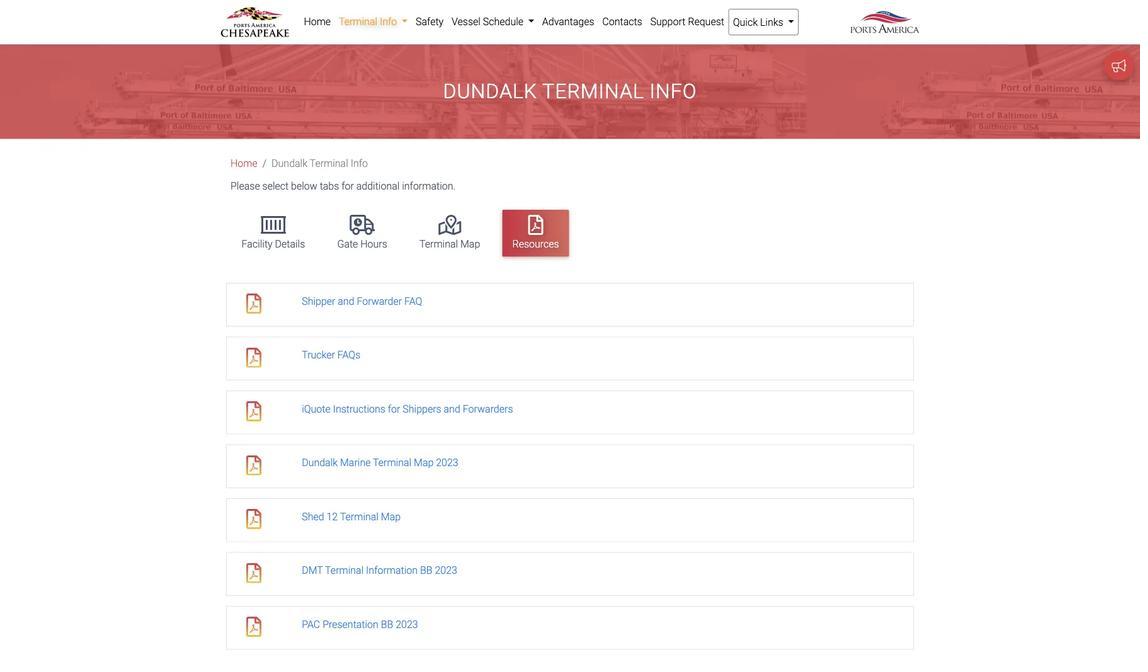 Task type: locate. For each thing, give the bounding box(es) containing it.
trucker faqs link
[[302, 349, 361, 361]]

0 horizontal spatial home link
[[231, 158, 258, 169]]

forwarders
[[463, 403, 513, 415]]

links
[[761, 16, 784, 28]]

facility details link
[[232, 210, 315, 257]]

2 horizontal spatial map
[[461, 238, 480, 250]]

iquote instructions for shippers and forwarders
[[302, 403, 513, 415]]

tab panel
[[226, 283, 915, 650]]

0 horizontal spatial for
[[342, 180, 354, 192]]

0 vertical spatial bb
[[420, 565, 433, 577]]

0 vertical spatial home link
[[300, 9, 335, 34]]

schedule
[[483, 15, 524, 27]]

home link up please
[[231, 158, 258, 169]]

and right 'shipper'
[[338, 295, 355, 307]]

home
[[304, 15, 331, 27], [231, 158, 258, 169]]

0 vertical spatial map
[[461, 238, 480, 250]]

contacts link
[[599, 9, 647, 34]]

info
[[380, 15, 397, 27], [650, 80, 697, 103], [351, 158, 368, 169]]

1 vertical spatial dundalk
[[272, 158, 308, 169]]

home inside home link
[[304, 15, 331, 27]]

contacts
[[603, 15, 643, 27]]

information.
[[402, 180, 456, 192]]

1 vertical spatial home
[[231, 158, 258, 169]]

home link left terminal info at top left
[[300, 9, 335, 34]]

0 vertical spatial info
[[380, 15, 397, 27]]

2 horizontal spatial info
[[650, 80, 697, 103]]

1 vertical spatial 2023
[[435, 565, 458, 577]]

vessel schedule
[[452, 15, 526, 27]]

2023 for dundalk marine terminal map 2023
[[436, 457, 459, 469]]

shipper
[[302, 295, 336, 307]]

0 horizontal spatial bb
[[381, 619, 394, 631]]

0 horizontal spatial home
[[231, 158, 258, 169]]

0 vertical spatial 2023
[[436, 457, 459, 469]]

pac presentation bb 2023
[[302, 619, 418, 631]]

2 vertical spatial info
[[351, 158, 368, 169]]

home link
[[300, 9, 335, 34], [231, 158, 258, 169]]

map
[[461, 238, 480, 250], [414, 457, 434, 469], [381, 511, 401, 523]]

map for shed 12 terminal map
[[381, 511, 401, 523]]

1 horizontal spatial info
[[380, 15, 397, 27]]

additional
[[357, 180, 400, 192]]

facility
[[242, 238, 273, 250]]

faqs
[[338, 349, 361, 361]]

2023
[[436, 457, 459, 469], [435, 565, 458, 577], [396, 619, 418, 631]]

dundalk marine terminal map 2023
[[302, 457, 459, 469]]

shipper and forwarder faq link
[[302, 295, 423, 307]]

terminal info
[[339, 15, 400, 27]]

dundalk
[[443, 80, 538, 103], [272, 158, 308, 169], [302, 457, 338, 469]]

terminal map
[[420, 238, 480, 250]]

bb
[[420, 565, 433, 577], [381, 619, 394, 631]]

for
[[342, 180, 354, 192], [388, 403, 401, 415]]

1 vertical spatial home link
[[231, 158, 258, 169]]

for right tabs
[[342, 180, 354, 192]]

bb right presentation
[[381, 619, 394, 631]]

shed
[[302, 511, 324, 523]]

information
[[366, 565, 418, 577]]

marine
[[340, 457, 371, 469]]

0 vertical spatial for
[[342, 180, 354, 192]]

dundalk inside tab panel
[[302, 457, 338, 469]]

dmt terminal information bb 2023 link
[[302, 565, 458, 577]]

gate hours
[[337, 238, 388, 250]]

pac presentation bb 2023 link
[[302, 619, 418, 631]]

map inside terminal map link
[[461, 238, 480, 250]]

0 horizontal spatial map
[[381, 511, 401, 523]]

2 vertical spatial dundalk
[[302, 457, 338, 469]]

and
[[338, 295, 355, 307], [444, 403, 461, 415]]

1 horizontal spatial home
[[304, 15, 331, 27]]

1 vertical spatial dundalk terminal info
[[272, 158, 368, 169]]

and right shippers
[[444, 403, 461, 415]]

trucker
[[302, 349, 335, 361]]

iquote instructions for shippers and forwarders link
[[302, 403, 513, 415]]

0 vertical spatial dundalk
[[443, 80, 538, 103]]

2023 right information in the bottom left of the page
[[435, 565, 458, 577]]

shipper and forwarder faq
[[302, 295, 423, 307]]

dmt terminal information bb 2023
[[302, 565, 458, 577]]

home left terminal info at top left
[[304, 15, 331, 27]]

0 vertical spatial home
[[304, 15, 331, 27]]

for left shippers
[[388, 403, 401, 415]]

advantages link
[[539, 9, 599, 34]]

quick links
[[733, 16, 786, 28]]

0 vertical spatial dundalk terminal info
[[443, 80, 697, 103]]

trucker faqs
[[302, 349, 361, 361]]

1 horizontal spatial for
[[388, 403, 401, 415]]

12
[[327, 511, 338, 523]]

shippers
[[403, 403, 442, 415]]

0 vertical spatial and
[[338, 295, 355, 307]]

1 vertical spatial bb
[[381, 619, 394, 631]]

1 vertical spatial info
[[650, 80, 697, 103]]

dundalk terminal info
[[443, 80, 697, 103], [272, 158, 368, 169]]

gate hours link
[[327, 210, 398, 257]]

bb right information in the bottom left of the page
[[420, 565, 433, 577]]

home up please
[[231, 158, 258, 169]]

2 vertical spatial map
[[381, 511, 401, 523]]

1 horizontal spatial bb
[[420, 565, 433, 577]]

1 vertical spatial and
[[444, 403, 461, 415]]

0 horizontal spatial dundalk terminal info
[[272, 158, 368, 169]]

1 vertical spatial map
[[414, 457, 434, 469]]

2023 down information in the bottom left of the page
[[396, 619, 418, 631]]

tab list
[[226, 204, 920, 263]]

terminal
[[339, 15, 378, 27], [543, 80, 645, 103], [310, 158, 348, 169], [420, 238, 458, 250], [373, 457, 412, 469], [340, 511, 379, 523], [325, 565, 364, 577]]

2023 down shippers
[[436, 457, 459, 469]]

vessel
[[452, 15, 481, 27]]

support request link
[[647, 9, 729, 34]]

0 horizontal spatial info
[[351, 158, 368, 169]]

1 horizontal spatial map
[[414, 457, 434, 469]]

shed 12 terminal map
[[302, 511, 401, 523]]

safety link
[[412, 9, 448, 34]]

forwarder
[[357, 295, 402, 307]]



Task type: describe. For each thing, give the bounding box(es) containing it.
tab list containing facility details
[[226, 204, 920, 263]]

instructions
[[333, 403, 386, 415]]

vessel schedule link
[[448, 9, 539, 34]]

please
[[231, 180, 260, 192]]

1 horizontal spatial dundalk terminal info
[[443, 80, 697, 103]]

support request
[[651, 15, 725, 27]]

1 vertical spatial for
[[388, 403, 401, 415]]

tab panel containing shipper and forwarder faq
[[226, 283, 915, 650]]

gate
[[337, 238, 358, 250]]

terminal map link
[[410, 210, 491, 257]]

please select below tabs for additional information.
[[231, 180, 456, 192]]

hours
[[361, 238, 388, 250]]

below
[[291, 180, 318, 192]]

2 vertical spatial 2023
[[396, 619, 418, 631]]

advantages
[[543, 15, 595, 27]]

home for bottom home link
[[231, 158, 258, 169]]

resources link
[[503, 210, 570, 257]]

support
[[651, 15, 686, 27]]

map for dundalk marine terminal map 2023
[[414, 457, 434, 469]]

presentation
[[323, 619, 379, 631]]

quick links link
[[729, 9, 799, 35]]

resources
[[513, 238, 559, 250]]

dmt
[[302, 565, 323, 577]]

faq
[[405, 295, 423, 307]]

dundalk marine terminal map 2023 link
[[302, 457, 459, 469]]

request
[[688, 15, 725, 27]]

select
[[263, 180, 289, 192]]

quick
[[733, 16, 758, 28]]

0 horizontal spatial and
[[338, 295, 355, 307]]

iquote
[[302, 403, 331, 415]]

tabs
[[320, 180, 339, 192]]

1 horizontal spatial home link
[[300, 9, 335, 34]]

safety
[[416, 15, 444, 27]]

shed 12 terminal map link
[[302, 511, 401, 523]]

details
[[275, 238, 305, 250]]

terminal info link
[[335, 9, 412, 34]]

pac
[[302, 619, 320, 631]]

facility details
[[242, 238, 305, 250]]

1 horizontal spatial and
[[444, 403, 461, 415]]

home for the rightmost home link
[[304, 15, 331, 27]]

2023 for dmt terminal information bb 2023
[[435, 565, 458, 577]]



Task type: vqa. For each thing, say whether or not it's contained in the screenshot.
Holiday
no



